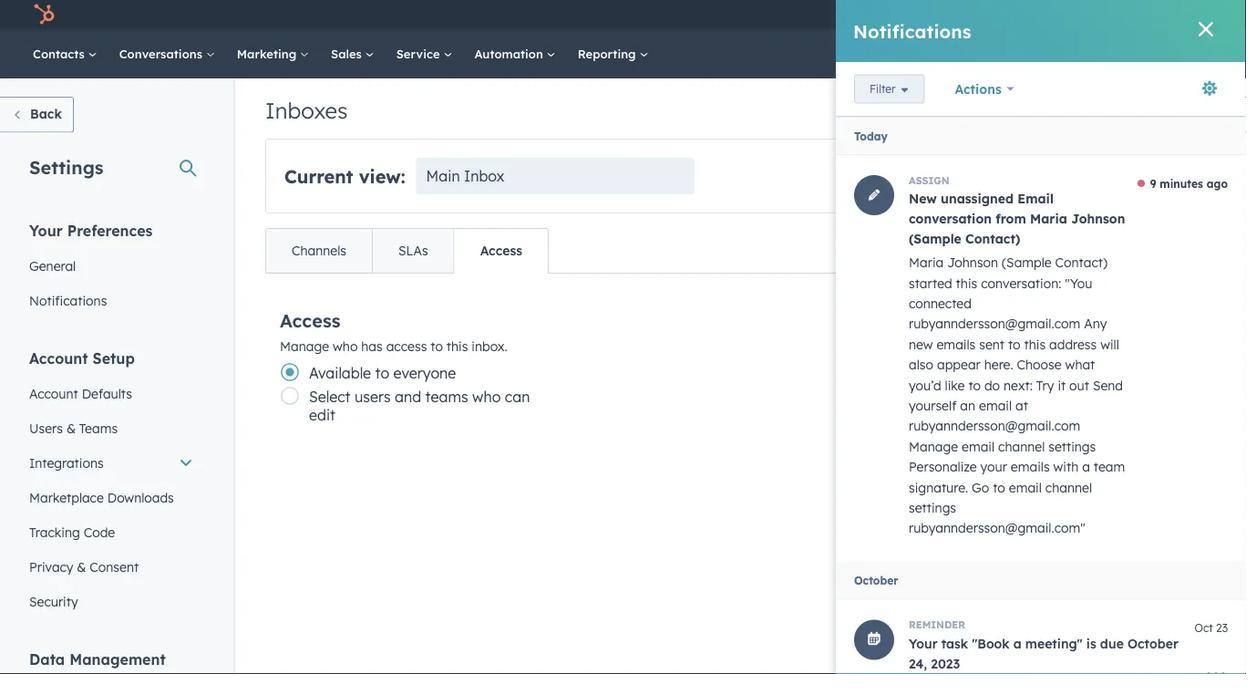 Task type: describe. For each thing, give the bounding box(es) containing it.
account for account defaults
[[29, 385, 78, 401]]

self made button
[[1109, 0, 1223, 29]]

modifying
[[994, 168, 1047, 182]]

calling icon button
[[936, 3, 968, 27]]

upgrade link
[[910, 5, 933, 24]]

marketplace downloads
[[29, 489, 174, 505]]

teams
[[426, 388, 468, 406]]

account setup element
[[18, 348, 204, 619]]

your
[[29, 221, 63, 239]]

account setup
[[29, 349, 135, 367]]

marketplace
[[29, 489, 104, 505]]

notifications link
[[18, 283, 204, 318]]

settings
[[29, 156, 104, 178]]

consent
[[90, 559, 139, 575]]

hubspot link
[[22, 4, 68, 26]]

self made menu
[[908, 0, 1225, 29]]

users
[[355, 388, 391, 406]]

service
[[396, 46, 444, 61]]

settings image
[[1051, 8, 1067, 24]]

Search HubSpot search field
[[991, 38, 1214, 69]]

only
[[970, 168, 991, 182]]

available
[[309, 364, 371, 382]]

privacy & consent link
[[18, 550, 204, 584]]

calling icon image
[[944, 7, 960, 23]]

marketplace downloads link
[[18, 480, 204, 515]]

users
[[29, 420, 63, 436]]

who inside "access manage who has access to this inbox."
[[333, 338, 358, 354]]

conversations link
[[108, 29, 226, 78]]

edit
[[309, 406, 336, 424]]

marketing
[[237, 46, 300, 61]]

current view:
[[285, 165, 406, 187]]

contacts
[[33, 46, 88, 61]]

privacy
[[29, 559, 73, 575]]

contacts link
[[22, 29, 108, 78]]

search button
[[1199, 38, 1230, 69]]

everyone
[[394, 364, 456, 382]]

code
[[84, 524, 115, 540]]

actions button
[[1119, 161, 1199, 191]]

access
[[386, 338, 427, 354]]

you're only modifying this view.
[[936, 168, 1097, 182]]

sales
[[331, 46, 365, 61]]

back
[[30, 106, 62, 122]]

setup
[[93, 349, 135, 367]]

notifications
[[29, 292, 107, 308]]

notifications button
[[1074, 0, 1105, 29]]

access manage who has access to this inbox.
[[280, 309, 508, 354]]

general
[[29, 258, 76, 274]]

can
[[505, 388, 530, 406]]

main inbox
[[426, 167, 505, 185]]

upgrade image
[[913, 8, 930, 24]]

management
[[69, 650, 166, 668]]

access for access manage who has access to this inbox.
[[280, 309, 341, 332]]

preferences
[[67, 221, 153, 239]]

downloads
[[107, 489, 174, 505]]

has
[[361, 338, 383, 354]]

users & teams
[[29, 420, 118, 436]]

hubspot image
[[33, 4, 55, 26]]

data management
[[29, 650, 166, 668]]

this inside "access manage who has access to this inbox."
[[447, 338, 468, 354]]

select
[[309, 388, 351, 406]]

main
[[426, 167, 460, 185]]

users & teams link
[[18, 411, 204, 446]]

inboxes
[[265, 97, 348, 124]]

access link
[[454, 229, 548, 273]]

manage
[[280, 338, 329, 354]]

account for account setup
[[29, 349, 88, 367]]

self made
[[1140, 7, 1196, 22]]

automation link
[[464, 29, 567, 78]]

conversations
[[119, 46, 206, 61]]



Task type: locate. For each thing, give the bounding box(es) containing it.
0 vertical spatial access
[[480, 243, 523, 259]]

marketplaces image
[[982, 8, 999, 25]]

1 vertical spatial access
[[280, 309, 341, 332]]

1 horizontal spatial this
[[1050, 168, 1068, 182]]

to inside "access manage who has access to this inbox."
[[431, 338, 443, 354]]

& for users
[[66, 420, 76, 436]]

who left 'can'
[[473, 388, 501, 406]]

channels link
[[266, 229, 372, 273]]

tab list containing channels
[[265, 228, 549, 274]]

1 vertical spatial account
[[29, 385, 78, 401]]

access down inbox
[[480, 243, 523, 259]]

help button
[[1013, 0, 1044, 29]]

account defaults
[[29, 385, 132, 401]]

1 horizontal spatial who
[[473, 388, 501, 406]]

access for access
[[480, 243, 523, 259]]

0 vertical spatial to
[[431, 338, 443, 354]]

notifications image
[[1082, 8, 1098, 25]]

0 vertical spatial who
[[333, 338, 358, 354]]

select users and teams who can edit
[[309, 388, 530, 424]]

1 vertical spatial who
[[473, 388, 501, 406]]

automation
[[475, 46, 547, 61]]

tracking code
[[29, 524, 115, 540]]

0 horizontal spatial this
[[447, 338, 468, 354]]

access inside "access manage who has access to this inbox."
[[280, 309, 341, 332]]

and
[[395, 388, 422, 406]]

self
[[1140, 7, 1161, 22]]

integrations button
[[18, 446, 204, 480]]

your preferences element
[[18, 220, 204, 318]]

reporting link
[[567, 29, 660, 78]]

account up account defaults
[[29, 349, 88, 367]]

main inbox button
[[416, 158, 695, 194]]

1 account from the top
[[29, 349, 88, 367]]

1 vertical spatial to
[[375, 364, 390, 382]]

1 vertical spatial &
[[77, 559, 86, 575]]

general link
[[18, 249, 204, 283]]

marketplaces button
[[971, 0, 1009, 29]]

0 vertical spatial account
[[29, 349, 88, 367]]

reporting
[[578, 46, 640, 61]]

to
[[431, 338, 443, 354], [375, 364, 390, 382]]

1 horizontal spatial to
[[431, 338, 443, 354]]

access inside tab list
[[480, 243, 523, 259]]

search image
[[1209, 47, 1221, 60]]

actions
[[1134, 169, 1172, 183]]

to up everyone
[[431, 338, 443, 354]]

defaults
[[82, 385, 132, 401]]

channels
[[292, 243, 347, 259]]

integrations
[[29, 455, 104, 471]]

data
[[29, 650, 65, 668]]

view.
[[1071, 168, 1097, 182]]

access up manage
[[280, 309, 341, 332]]

0 vertical spatial this
[[1050, 168, 1068, 182]]

current
[[285, 165, 353, 187]]

& right users
[[66, 420, 76, 436]]

security link
[[18, 584, 204, 619]]

0 horizontal spatial access
[[280, 309, 341, 332]]

ruby anderson image
[[1120, 6, 1136, 23]]

inbox
[[464, 167, 505, 185]]

0 horizontal spatial &
[[66, 420, 76, 436]]

1 horizontal spatial &
[[77, 559, 86, 575]]

service link
[[386, 29, 464, 78]]

this left view.
[[1050, 168, 1068, 182]]

0 horizontal spatial who
[[333, 338, 358, 354]]

slas
[[399, 243, 428, 259]]

who left has
[[333, 338, 358, 354]]

account defaults link
[[18, 376, 204, 411]]

access
[[480, 243, 523, 259], [280, 309, 341, 332]]

inbox.
[[472, 338, 508, 354]]

& for privacy
[[77, 559, 86, 575]]

1 vertical spatial this
[[447, 338, 468, 354]]

0 horizontal spatial to
[[375, 364, 390, 382]]

help image
[[1020, 8, 1037, 25]]

back link
[[0, 97, 74, 133]]

sales link
[[320, 29, 386, 78]]

this
[[1050, 168, 1068, 182], [447, 338, 468, 354]]

privacy & consent
[[29, 559, 139, 575]]

settings link
[[1048, 5, 1071, 24]]

&
[[66, 420, 76, 436], [77, 559, 86, 575]]

you're
[[936, 168, 967, 182]]

teams
[[79, 420, 118, 436]]

0 vertical spatial &
[[66, 420, 76, 436]]

1 horizontal spatial access
[[480, 243, 523, 259]]

who inside select users and teams who can edit
[[473, 388, 501, 406]]

made
[[1164, 7, 1196, 22]]

& inside 'link'
[[66, 420, 76, 436]]

slas link
[[372, 229, 454, 273]]

tracking code link
[[18, 515, 204, 550]]

account up users
[[29, 385, 78, 401]]

tracking
[[29, 524, 80, 540]]

account
[[29, 349, 88, 367], [29, 385, 78, 401]]

& right privacy
[[77, 559, 86, 575]]

this left inbox.
[[447, 338, 468, 354]]

to up users
[[375, 364, 390, 382]]

who
[[333, 338, 358, 354], [473, 388, 501, 406]]

security
[[29, 593, 78, 609]]

tab list
[[265, 228, 549, 274]]

2 account from the top
[[29, 385, 78, 401]]

marketing link
[[226, 29, 320, 78]]

view:
[[359, 165, 406, 187]]

your preferences
[[29, 221, 153, 239]]

available to everyone
[[309, 364, 456, 382]]



Task type: vqa. For each thing, say whether or not it's contained in the screenshot.
the & related to Users
yes



